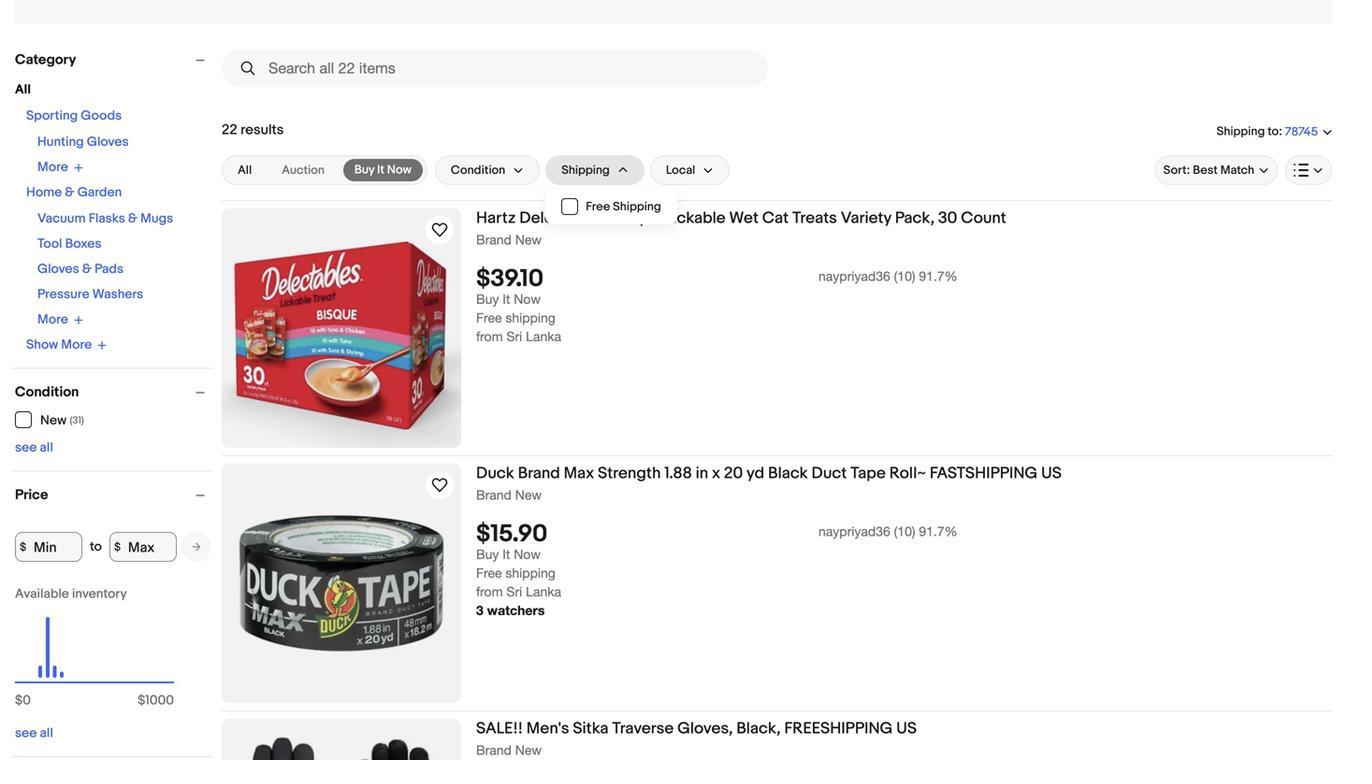 Task type: locate. For each thing, give the bounding box(es) containing it.
free down shipping dropdown button on the top
[[586, 200, 610, 214]]

2 from from the top
[[476, 585, 503, 600]]

see for price
[[15, 726, 37, 742]]

91.7%
[[919, 269, 958, 284], [919, 524, 958, 540]]

hartz delectables bisque lickable wet cat treats variety pack, 30 count heading
[[476, 209, 1007, 228]]

home & garden link
[[26, 185, 122, 201]]

vacuum flasks & mugs link
[[37, 211, 173, 227]]

more up show more
[[37, 312, 68, 328]]

lickable
[[665, 209, 726, 228]]

it down hartz
[[503, 292, 510, 307]]

it
[[377, 163, 385, 177], [503, 292, 510, 307], [503, 547, 510, 563]]

free shipping link
[[547, 190, 676, 224]]

(31)
[[70, 415, 84, 427]]

91.7% inside the 'naypriyad36 (10) 91.7% buy it now free shipping from sri lanka 3 watchers'
[[919, 524, 958, 540]]

tool
[[37, 236, 62, 252]]

price
[[15, 487, 48, 504]]

2 horizontal spatial &
[[128, 211, 138, 227]]

shipping
[[506, 310, 556, 326], [506, 566, 556, 581]]

shipping inside the 'naypriyad36 (10) 91.7% buy it now free shipping from sri lanka 3 watchers'
[[506, 566, 556, 581]]

new up $15.90
[[515, 488, 542, 503]]

it inside the naypriyad36 (10) 91.7% buy it now free shipping from sri lanka
[[503, 292, 510, 307]]

(10) inside the naypriyad36 (10) 91.7% buy it now free shipping from sri lanka
[[894, 269, 916, 284]]

shipping down the $39.10
[[506, 310, 556, 326]]

all for price
[[40, 726, 53, 742]]

now inside the naypriyad36 (10) 91.7% buy it now free shipping from sri lanka
[[514, 292, 541, 307]]

2 horizontal spatial shipping
[[1217, 124, 1265, 139]]

0 vertical spatial sri
[[507, 329, 522, 345]]

0 vertical spatial 91.7%
[[919, 269, 958, 284]]

0 vertical spatial shipping
[[506, 310, 556, 326]]

0 vertical spatial now
[[387, 163, 412, 177]]

1 see from the top
[[15, 440, 37, 456]]

91.7% down 30
[[919, 269, 958, 284]]

naypriyad36
[[819, 269, 891, 284], [819, 524, 891, 540]]

1 shipping from the top
[[506, 310, 556, 326]]

lanka for naypriyad36 (10) 91.7% buy it now free shipping from sri lanka
[[526, 329, 561, 345]]

1 all from the top
[[40, 440, 53, 456]]

2 vertical spatial free
[[476, 566, 502, 581]]

0 vertical spatial to
[[1268, 124, 1279, 139]]

&
[[65, 185, 74, 201], [128, 211, 138, 227], [82, 262, 92, 277]]

1 vertical spatial free
[[476, 310, 502, 326]]

1 vertical spatial buy
[[476, 292, 499, 307]]

strength
[[598, 464, 661, 484]]

1 vertical spatial shipping
[[562, 163, 610, 178]]

buy
[[355, 163, 375, 177], [476, 292, 499, 307], [476, 547, 499, 563]]

sitka
[[573, 720, 609, 739]]

more down hunting
[[37, 160, 68, 175]]

see all
[[15, 440, 53, 456], [15, 726, 53, 742]]

shipping inside the naypriyad36 (10) 91.7% buy it now free shipping from sri lanka
[[506, 310, 556, 326]]

free inside the naypriyad36 (10) 91.7% buy it now free shipping from sri lanka
[[476, 310, 502, 326]]

2 (10) from the top
[[894, 524, 916, 540]]

see all button down 0
[[15, 726, 53, 742]]

see all for condition
[[15, 440, 53, 456]]

1 vertical spatial gloves
[[37, 262, 79, 277]]

now
[[387, 163, 412, 177], [514, 292, 541, 307], [514, 547, 541, 563]]

2 shipping from the top
[[506, 566, 556, 581]]

condition button
[[435, 155, 540, 185], [15, 384, 213, 401]]

see all for price
[[15, 726, 53, 742]]

washers
[[92, 287, 143, 303]]

brand inside the hartz delectables bisque lickable wet cat treats variety pack, 30 count brand new
[[476, 232, 512, 248]]

0 horizontal spatial gloves
[[37, 262, 79, 277]]

shipping inside shipping to : 78745
[[1217, 124, 1265, 139]]

buy inside the 'naypriyad36 (10) 91.7% buy it now free shipping from sri lanka 3 watchers'
[[476, 547, 499, 563]]

more right show at the top left of the page
[[61, 337, 92, 353]]

auction
[[282, 163, 325, 178]]

sri up watchers
[[507, 585, 522, 600]]

watch hartz delectables bisque lickable wet cat treats variety pack, 30 count image
[[429, 219, 451, 241]]

to inside shipping to : 78745
[[1268, 124, 1279, 139]]

buy inside text box
[[355, 163, 375, 177]]

1 vertical spatial all
[[238, 163, 252, 178]]

from
[[476, 329, 503, 345], [476, 585, 503, 600]]

shipping up free shipping link at the top of the page
[[562, 163, 610, 178]]

91.7% inside the naypriyad36 (10) 91.7% buy it now free shipping from sri lanka
[[919, 269, 958, 284]]

2 lanka from the top
[[526, 585, 561, 600]]

us
[[1042, 464, 1062, 484], [897, 720, 917, 739]]

2 see all button from the top
[[15, 726, 53, 742]]

1 vertical spatial naypriyad36
[[819, 524, 891, 540]]

from inside the 'naypriyad36 (10) 91.7% buy it now free shipping from sri lanka 3 watchers'
[[476, 585, 503, 600]]

naypriyad36 for naypriyad36 (10) 91.7% buy it now free shipping from sri lanka 3 watchers
[[819, 524, 891, 540]]

0 vertical spatial (10)
[[894, 269, 916, 284]]

category button
[[15, 51, 213, 68]]

new (31)
[[40, 413, 84, 429]]

1 vertical spatial more button
[[37, 312, 83, 328]]

gloves up the pressure
[[37, 262, 79, 277]]

1 from from the top
[[476, 329, 503, 345]]

hunting gloves link
[[37, 134, 129, 150]]

1 vertical spatial us
[[897, 720, 917, 739]]

2 all from the top
[[40, 726, 53, 742]]

1 vertical spatial all
[[40, 726, 53, 742]]

sale!! men's sitka traverse gloves, black, freeshipping us brand new
[[476, 720, 917, 758]]

1 vertical spatial condition
[[15, 384, 79, 401]]

2 vertical spatial shipping
[[613, 200, 661, 214]]

2 see all from the top
[[15, 726, 53, 742]]

shipping to : 78745
[[1217, 124, 1318, 139]]

shipping up match
[[1217, 124, 1265, 139]]

0 vertical spatial lanka
[[526, 329, 561, 345]]

1 see all button from the top
[[15, 440, 53, 456]]

1 vertical spatial see all
[[15, 726, 53, 742]]

1 vertical spatial condition button
[[15, 384, 213, 401]]

condition button up (31)
[[15, 384, 213, 401]]

new down men's
[[515, 743, 542, 758]]

brand down sale!!
[[476, 743, 512, 758]]

from down the $39.10
[[476, 329, 503, 345]]

(10) down the duck brand max strength 1.88 in x 20 yd black duct tape roll~ fastshipping us link
[[894, 524, 916, 540]]

& right home
[[65, 185, 74, 201]]

0 horizontal spatial us
[[897, 720, 917, 739]]

30
[[938, 209, 958, 228]]

men's
[[527, 720, 569, 739]]

1 vertical spatial sri
[[507, 585, 522, 600]]

naypriyad36 inside the naypriyad36 (10) 91.7% buy it now free shipping from sri lanka
[[819, 269, 891, 284]]

see all button
[[15, 440, 53, 456], [15, 726, 53, 742]]

gloves
[[87, 134, 129, 150], [37, 262, 79, 277]]

to left 78745
[[1268, 124, 1279, 139]]

sale!! men's sitka traverse gloves, black, freeshipping us image
[[222, 720, 461, 761]]

match
[[1221, 163, 1255, 178]]

1 vertical spatial shipping
[[506, 566, 556, 581]]

from for naypriyad36 (10) 91.7% buy it now free shipping from sri lanka 3 watchers
[[476, 585, 503, 600]]

main content
[[222, 42, 1333, 761]]

2 vertical spatial &
[[82, 262, 92, 277]]

it right auction
[[377, 163, 385, 177]]

vacuum
[[37, 211, 86, 227]]

0 vertical spatial all
[[40, 440, 53, 456]]

$ 0
[[15, 693, 31, 709]]

lanka for naypriyad36 (10) 91.7% buy it now free shipping from sri lanka 3 watchers
[[526, 585, 561, 600]]

it inside the 'naypriyad36 (10) 91.7% buy it now free shipping from sri lanka 3 watchers'
[[503, 547, 510, 563]]

gloves down goods on the top left
[[87, 134, 129, 150]]

0 horizontal spatial all
[[15, 82, 31, 98]]

it up watchers
[[503, 547, 510, 563]]

free inside the 'naypriyad36 (10) 91.7% buy it now free shipping from sri lanka 3 watchers'
[[476, 566, 502, 581]]

free for naypriyad36 (10) 91.7% buy it now free shipping from sri lanka
[[476, 310, 502, 326]]

buy up 3 at the bottom left
[[476, 547, 499, 563]]

local button
[[650, 155, 730, 185]]

naypriyad36 down tape
[[819, 524, 891, 540]]

pressure washers link
[[37, 287, 143, 303]]

duct
[[812, 464, 847, 484]]

1 see all from the top
[[15, 440, 53, 456]]

(10) inside the 'naypriyad36 (10) 91.7% buy it now free shipping from sri lanka 3 watchers'
[[894, 524, 916, 540]]

naypriyad36 inside the 'naypriyad36 (10) 91.7% buy it now free shipping from sri lanka 3 watchers'
[[819, 524, 891, 540]]

sri inside the 'naypriyad36 (10) 91.7% buy it now free shipping from sri lanka 3 watchers'
[[507, 585, 522, 600]]

more button up show more
[[37, 312, 83, 328]]

new down hartz
[[515, 232, 542, 248]]

all down 22 results
[[238, 163, 252, 178]]

0 vertical spatial naypriyad36
[[819, 269, 891, 284]]

1 vertical spatial see all button
[[15, 726, 53, 742]]

91.7% for naypriyad36 (10) 91.7% buy it now free shipping from sri lanka
[[919, 269, 958, 284]]

condition button up hartz
[[435, 155, 540, 185]]

22
[[222, 122, 237, 138]]

lanka
[[526, 329, 561, 345], [526, 585, 561, 600]]

0 vertical spatial see all
[[15, 440, 53, 456]]

1 vertical spatial it
[[503, 292, 510, 307]]

(10) down hartz delectables bisque lickable wet cat treats variety pack, 30 count 'link'
[[894, 269, 916, 284]]

1 horizontal spatial &
[[82, 262, 92, 277]]

1 horizontal spatial shipping
[[613, 200, 661, 214]]

1 vertical spatial now
[[514, 292, 541, 307]]

duck brand max strength 1.88 in x 20 yd black duct tape roll~ fastshipping us image
[[222, 464, 461, 704]]

from up 3 at the bottom left
[[476, 585, 503, 600]]

sri inside the naypriyad36 (10) 91.7% buy it now free shipping from sri lanka
[[507, 329, 522, 345]]

us right fastshipping
[[1042, 464, 1062, 484]]

buy it now
[[355, 163, 412, 177]]

0 vertical spatial shipping
[[1217, 124, 1265, 139]]

shipping inside shipping dropdown button
[[562, 163, 610, 178]]

home
[[26, 185, 62, 201]]

home & garden
[[26, 185, 122, 201]]

2 see from the top
[[15, 726, 37, 742]]

1 (10) from the top
[[894, 269, 916, 284]]

naypriyad36 down variety
[[819, 269, 891, 284]]

0 vertical spatial condition
[[451, 163, 505, 178]]

0 vertical spatial gloves
[[87, 134, 129, 150]]

see all down new (31)
[[15, 440, 53, 456]]

1 horizontal spatial condition button
[[435, 155, 540, 185]]

2 91.7% from the top
[[919, 524, 958, 540]]

vacuum flasks & mugs tool boxes gloves & pads pressure washers
[[37, 211, 173, 303]]

now inside the 'naypriyad36 (10) 91.7% buy it now free shipping from sri lanka 3 watchers'
[[514, 547, 541, 563]]

1 horizontal spatial us
[[1042, 464, 1062, 484]]

new
[[515, 232, 542, 248], [40, 413, 67, 429], [515, 488, 542, 503], [515, 743, 542, 758]]

all
[[15, 82, 31, 98], [238, 163, 252, 178]]

all down "category"
[[15, 82, 31, 98]]

1 lanka from the top
[[526, 329, 561, 345]]

:
[[1279, 124, 1283, 139]]

sale!!
[[476, 720, 523, 739]]

brand down hartz
[[476, 232, 512, 248]]

0 horizontal spatial &
[[65, 185, 74, 201]]

from inside the naypriyad36 (10) 91.7% buy it now free shipping from sri lanka
[[476, 329, 503, 345]]

variety
[[841, 209, 892, 228]]

free shipping
[[586, 200, 661, 214]]

sri down the $39.10
[[507, 329, 522, 345]]

0 vertical spatial see all button
[[15, 440, 53, 456]]

0 horizontal spatial shipping
[[562, 163, 610, 178]]

0 horizontal spatial to
[[90, 539, 102, 555]]

buy right auction
[[355, 163, 375, 177]]

1 vertical spatial lanka
[[526, 585, 561, 600]]

1 vertical spatial see
[[15, 726, 37, 742]]

lanka up watchers
[[526, 585, 561, 600]]

free up 3 at the bottom left
[[476, 566, 502, 581]]

see up price
[[15, 440, 37, 456]]

free
[[586, 200, 610, 214], [476, 310, 502, 326], [476, 566, 502, 581]]

sri
[[507, 329, 522, 345], [507, 585, 522, 600]]

2 vertical spatial it
[[503, 547, 510, 563]]

us right "freeshipping" at bottom right
[[897, 720, 917, 739]]

0 vertical spatial see
[[15, 440, 37, 456]]

watchers
[[487, 603, 545, 619]]

lanka inside the naypriyad36 (10) 91.7% buy it now free shipping from sri lanka
[[526, 329, 561, 345]]

see all down 0
[[15, 726, 53, 742]]

1 naypriyad36 from the top
[[819, 269, 891, 284]]

show more
[[26, 337, 92, 353]]

see all button down new (31)
[[15, 440, 53, 456]]

1 horizontal spatial all
[[238, 163, 252, 178]]

more
[[37, 160, 68, 175], [37, 312, 68, 328], [61, 337, 92, 353]]

sale!! men's sitka traverse gloves, black, freeshipping us link
[[476, 720, 1333, 743]]

0 vertical spatial more button
[[37, 160, 83, 175]]

it for naypriyad36 (10) 91.7% buy it now free shipping from sri lanka
[[503, 292, 510, 307]]

shipping down shipping dropdown button on the top
[[613, 200, 661, 214]]

brand left max
[[518, 464, 560, 484]]

0 vertical spatial buy
[[355, 163, 375, 177]]

0 vertical spatial free
[[586, 200, 610, 214]]

condition up new (31)
[[15, 384, 79, 401]]

1 sri from the top
[[507, 329, 522, 345]]

0 vertical spatial us
[[1042, 464, 1062, 484]]

brand
[[476, 232, 512, 248], [518, 464, 560, 484], [476, 488, 512, 503], [476, 743, 512, 758]]

1 horizontal spatial to
[[1268, 124, 1279, 139]]

& left mugs
[[128, 211, 138, 227]]

2 naypriyad36 from the top
[[819, 524, 891, 540]]

buy down hartz
[[476, 292, 499, 307]]

0 vertical spatial from
[[476, 329, 503, 345]]

condition up hartz
[[451, 163, 505, 178]]

& left pads
[[82, 262, 92, 277]]

2 vertical spatial now
[[514, 547, 541, 563]]

buy it now link
[[343, 159, 423, 182]]

2 vertical spatial buy
[[476, 547, 499, 563]]

to left maximum value in $ text box
[[90, 539, 102, 555]]

2 sri from the top
[[507, 585, 522, 600]]

sporting goods
[[26, 108, 122, 124]]

free down the $39.10
[[476, 310, 502, 326]]

0 horizontal spatial condition
[[15, 384, 79, 401]]

shipping
[[1217, 124, 1265, 139], [562, 163, 610, 178], [613, 200, 661, 214]]

brand inside sale!! men's sitka traverse gloves, black, freeshipping us brand new
[[476, 743, 512, 758]]

lanka inside the 'naypriyad36 (10) 91.7% buy it now free shipping from sri lanka 3 watchers'
[[526, 585, 561, 600]]

hunting
[[37, 134, 84, 150]]

more button
[[37, 160, 83, 175], [37, 312, 83, 328]]

more button down hunting
[[37, 160, 83, 175]]

1 vertical spatial 91.7%
[[919, 524, 958, 540]]

0 vertical spatial it
[[377, 163, 385, 177]]

91.7% down roll~
[[919, 524, 958, 540]]

buy inside the naypriyad36 (10) 91.7% buy it now free shipping from sri lanka
[[476, 292, 499, 307]]

1 vertical spatial (10)
[[894, 524, 916, 540]]

shipping up watchers
[[506, 566, 556, 581]]

see
[[15, 440, 37, 456], [15, 726, 37, 742]]

see down 0
[[15, 726, 37, 742]]

1 vertical spatial from
[[476, 585, 503, 600]]

lanka down the $39.10
[[526, 329, 561, 345]]

sporting
[[26, 108, 78, 124]]

sale!! men's sitka traverse gloves, black, freeshipping us heading
[[476, 720, 917, 739]]

0 vertical spatial &
[[65, 185, 74, 201]]

1 91.7% from the top
[[919, 269, 958, 284]]

x
[[712, 464, 721, 484]]

Search all 22 items field
[[222, 50, 768, 87]]

91.7% for naypriyad36 (10) 91.7% buy it now free shipping from sri lanka 3 watchers
[[919, 524, 958, 540]]

best
[[1193, 163, 1218, 178]]

0 vertical spatial condition button
[[435, 155, 540, 185]]

1 horizontal spatial condition
[[451, 163, 505, 178]]

(10) for naypriyad36 (10) 91.7% buy it now free shipping from sri lanka
[[894, 269, 916, 284]]



Task type: vqa. For each thing, say whether or not it's contained in the screenshot.
/
no



Task type: describe. For each thing, give the bounding box(es) containing it.
black
[[768, 464, 808, 484]]

pack,
[[895, 209, 935, 228]]

pads
[[95, 262, 124, 277]]

sri for naypriyad36 (10) 91.7% buy it now free shipping from sri lanka
[[507, 329, 522, 345]]

gloves,
[[678, 720, 733, 739]]

boxes
[[65, 236, 101, 252]]

max
[[564, 464, 594, 484]]

(10) for naypriyad36 (10) 91.7% buy it now free shipping from sri lanka 3 watchers
[[894, 524, 916, 540]]

$39.10
[[476, 265, 544, 294]]

78745
[[1285, 125, 1318, 139]]

available inventory
[[15, 587, 127, 603]]

now inside buy it now selected text box
[[387, 163, 412, 177]]

1 vertical spatial more
[[37, 312, 68, 328]]

hartz delectables bisque lickable wet cat treats variety pack, 30 count link
[[476, 209, 1333, 232]]

category
[[15, 51, 76, 68]]

hartz delectables bisque lickable wet cat treats variety pack, 30 count image
[[222, 209, 461, 448]]

watch duck brand max strength 1.88 in x 20 yd black duct tape roll~ fastshipping us image
[[429, 474, 451, 497]]

duck
[[476, 464, 514, 484]]

tool boxes link
[[37, 236, 101, 252]]

goods
[[81, 108, 122, 124]]

shipping for naypriyad36 (10) 91.7% buy it now free shipping from sri lanka 3 watchers
[[506, 566, 556, 581]]

free for naypriyad36 (10) 91.7% buy it now free shipping from sri lanka 3 watchers
[[476, 566, 502, 581]]

count
[[961, 209, 1007, 228]]

auction link
[[271, 159, 336, 182]]

all link
[[226, 159, 263, 182]]

tape
[[851, 464, 886, 484]]

show more button
[[26, 337, 107, 353]]

shipping for shipping
[[562, 163, 610, 178]]

garden
[[77, 185, 122, 201]]

0 vertical spatial more
[[37, 160, 68, 175]]

show
[[26, 337, 58, 353]]

1000
[[145, 693, 174, 709]]

now for naypriyad36 (10) 91.7% buy it now free shipping from sri lanka 3 watchers
[[514, 547, 541, 563]]

naypriyad36 for naypriyad36 (10) 91.7% buy it now free shipping from sri lanka
[[819, 269, 891, 284]]

delectables
[[520, 209, 608, 228]]

buy for naypriyad36 (10) 91.7% buy it now free shipping from sri lanka
[[476, 292, 499, 307]]

1 vertical spatial &
[[128, 211, 138, 227]]

yd
[[747, 464, 765, 484]]

main content containing $39.10
[[222, 42, 1333, 761]]

sort: best match
[[1164, 163, 1255, 178]]

1 vertical spatial to
[[90, 539, 102, 555]]

1 more button from the top
[[37, 160, 83, 175]]

0
[[23, 693, 31, 709]]

us inside sale!! men's sitka traverse gloves, black, freeshipping us brand new
[[897, 720, 917, 739]]

sort: best match button
[[1155, 155, 1278, 185]]

cat
[[762, 209, 789, 228]]

20
[[724, 464, 743, 484]]

sri for naypriyad36 (10) 91.7% buy it now free shipping from sri lanka 3 watchers
[[507, 585, 522, 600]]

new inside sale!! men's sitka traverse gloves, black, freeshipping us brand new
[[515, 743, 542, 758]]

duck brand max strength 1.88 in x 20 yd black duct tape roll~ fastshipping us heading
[[476, 464, 1062, 484]]

it for naypriyad36 (10) 91.7% buy it now free shipping from sri lanka 3 watchers
[[503, 547, 510, 563]]

3
[[476, 603, 484, 619]]

sporting goods link
[[26, 108, 122, 124]]

buy for naypriyad36 (10) 91.7% buy it now free shipping from sri lanka 3 watchers
[[476, 547, 499, 563]]

treats
[[793, 209, 837, 228]]

1 horizontal spatial gloves
[[87, 134, 129, 150]]

sort:
[[1164, 163, 1190, 178]]

shipping for naypriyad36 (10) 91.7% buy it now free shipping from sri lanka
[[506, 310, 556, 326]]

condition inside dropdown button
[[451, 163, 505, 178]]

black,
[[737, 720, 781, 739]]

now for naypriyad36 (10) 91.7% buy it now free shipping from sri lanka
[[514, 292, 541, 307]]

traverse
[[612, 720, 674, 739]]

results
[[241, 122, 284, 138]]

hartz
[[476, 209, 516, 228]]

naypriyad36 (10) 91.7% buy it now free shipping from sri lanka 3 watchers
[[476, 524, 958, 619]]

0 horizontal spatial condition button
[[15, 384, 213, 401]]

new left (31)
[[40, 413, 67, 429]]

it inside text box
[[377, 163, 385, 177]]

us inside duck brand max strength 1.88 in x 20 yd black duct tape roll~ fastshipping us brand new
[[1042, 464, 1062, 484]]

duck brand max strength 1.88 in x 20 yd black duct tape roll~ fastshipping us brand new
[[476, 464, 1062, 503]]

available
[[15, 587, 69, 603]]

new inside the hartz delectables bisque lickable wet cat treats variety pack, 30 count brand new
[[515, 232, 542, 248]]

pressure
[[37, 287, 90, 303]]

see for condition
[[15, 440, 37, 456]]

gloves & pads link
[[37, 262, 124, 277]]

shipping inside free shipping link
[[613, 200, 661, 214]]

from for naypriyad36 (10) 91.7% buy it now free shipping from sri lanka
[[476, 329, 503, 345]]

22 results
[[222, 122, 284, 138]]

2 vertical spatial more
[[61, 337, 92, 353]]

naypriyad36 (10) 91.7% buy it now free shipping from sri lanka
[[476, 269, 958, 345]]

gloves inside vacuum flasks & mugs tool boxes gloves & pads pressure washers
[[37, 262, 79, 277]]

shipping for shipping to : 78745
[[1217, 124, 1265, 139]]

0 vertical spatial all
[[15, 82, 31, 98]]

bisque
[[612, 209, 662, 228]]

mugs
[[141, 211, 173, 227]]

2 more button from the top
[[37, 312, 83, 328]]

in
[[696, 464, 709, 484]]

1.88
[[665, 464, 692, 484]]

$15.90
[[476, 520, 548, 549]]

see all button for condition
[[15, 440, 53, 456]]

shipping button
[[546, 155, 645, 185]]

flasks
[[89, 211, 125, 227]]

listing options selector. list view selected. image
[[1294, 163, 1324, 178]]

price button
[[15, 487, 213, 504]]

freeshipping
[[784, 720, 893, 739]]

inventory
[[72, 587, 127, 603]]

new inside duck brand max strength 1.88 in x 20 yd black duct tape roll~ fastshipping us brand new
[[515, 488, 542, 503]]

all for condition
[[40, 440, 53, 456]]

Buy It Now selected text field
[[355, 162, 412, 179]]

all inside "link"
[[238, 163, 252, 178]]

graph of available inventory between $0 and $1000+ image
[[15, 587, 174, 719]]

local
[[666, 163, 695, 178]]

hartz delectables bisque lickable wet cat treats variety pack, 30 count brand new
[[476, 209, 1007, 248]]

wet
[[729, 209, 759, 228]]

$ 1000
[[138, 693, 174, 709]]

duck brand max strength 1.88 in x 20 yd black duct tape roll~ fastshipping us link
[[476, 464, 1333, 487]]

Maximum Value in $ text field
[[109, 532, 177, 562]]

see all button for price
[[15, 726, 53, 742]]

brand down duck
[[476, 488, 512, 503]]

Minimum Value in $ text field
[[15, 532, 82, 562]]

hunting gloves
[[37, 134, 129, 150]]

roll~
[[890, 464, 926, 484]]

fastshipping
[[930, 464, 1038, 484]]



